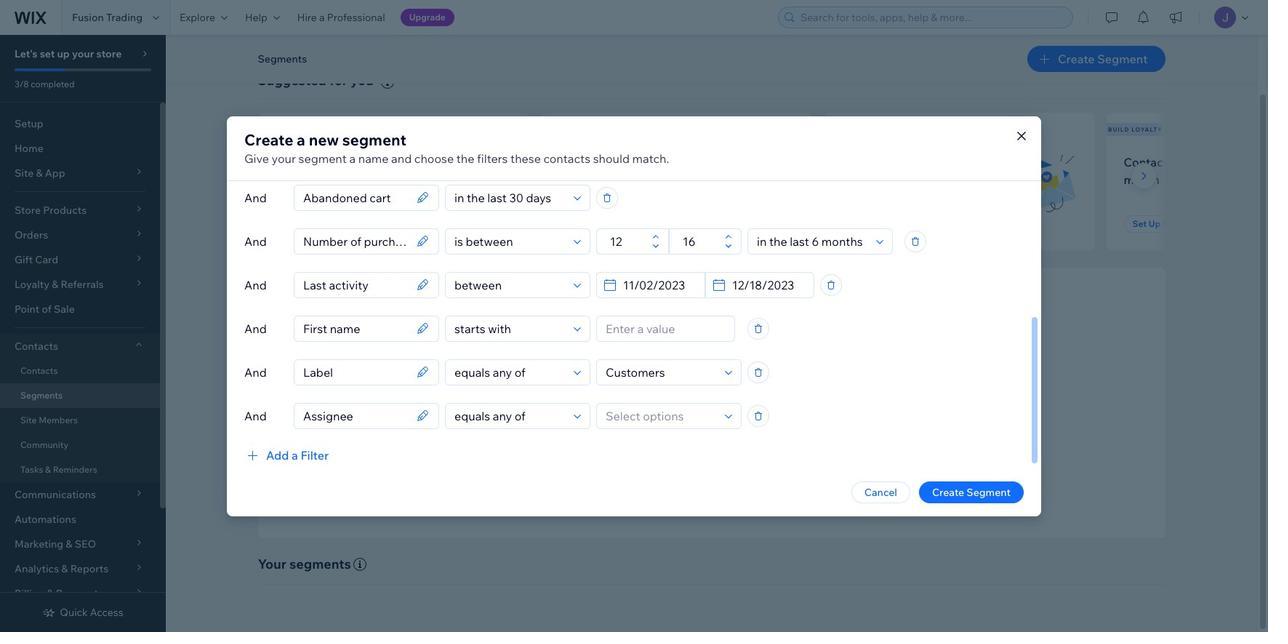 Task type: locate. For each thing, give the bounding box(es) containing it.
0 horizontal spatial create segment
[[933, 486, 1011, 499]]

to inside new contacts who recently subscribed to your mailing list
[[339, 172, 351, 187]]

explore
[[180, 11, 215, 24]]

set up segment button down on on the top right of the page
[[841, 215, 927, 233]]

up down clicked
[[866, 218, 878, 229]]

1 vertical spatial and
[[804, 431, 822, 444]]

1 vertical spatial to
[[740, 431, 750, 444]]

who inside potential customers who haven't made a purchase yet
[[670, 155, 693, 169]]

subscribers down suggested
[[278, 126, 327, 133]]

0 horizontal spatial who
[[353, 155, 376, 169]]

1 horizontal spatial create segment
[[1059, 52, 1148, 66]]

reach the right target audience create specific groups of contacts that update automatically send personalized email campaigns to drive sales and build trust
[[567, 390, 873, 444]]

the inside reach the right target audience create specific groups of contacts that update automatically send personalized email campaigns to drive sales and build trust
[[656, 390, 676, 407]]

a right with
[[1203, 155, 1210, 169]]

to inside reach the right target audience create specific groups of contacts that update automatically send personalized email campaigns to drive sales and build trust
[[740, 431, 750, 444]]

new
[[260, 126, 276, 133], [275, 155, 300, 169]]

and inside reach the right target audience create specific groups of contacts that update automatically send personalized email campaigns to drive sales and build trust
[[804, 431, 822, 444]]

0 vertical spatial create segment
[[1059, 52, 1148, 66]]

help
[[245, 11, 268, 24]]

a down customers
[[635, 172, 641, 187]]

set up segment button for made
[[558, 215, 644, 233]]

site members
[[20, 415, 78, 426]]

contacts inside popup button
[[15, 340, 58, 353]]

up down subscribed
[[300, 218, 312, 229]]

contacts inside create a new segment give your segment a name and choose the filters these contacts should match.
[[544, 151, 591, 166]]

1 up from the left
[[300, 218, 312, 229]]

a inside contacts with a birthday th
[[1203, 155, 1210, 169]]

create a new segment give your segment a name and choose the filters these contacts should match.
[[244, 130, 670, 166]]

email inside reach the right target audience create specific groups of contacts that update automatically send personalized email campaigns to drive sales and build trust
[[658, 431, 683, 444]]

contacts down contacts popup button
[[20, 365, 58, 376]]

email inside active email subscribers who clicked on your campaign
[[879, 155, 909, 169]]

set up segment button down made
[[558, 215, 644, 233]]

1 vertical spatial create segment
[[933, 486, 1011, 499]]

1 select options field from the top
[[602, 360, 721, 385]]

site
[[20, 415, 37, 426]]

add a filter
[[266, 448, 329, 462]]

0 horizontal spatial the
[[457, 151, 475, 166]]

0 vertical spatial the
[[457, 151, 475, 166]]

3/8
[[15, 79, 29, 89]]

customers
[[610, 155, 668, 169]]

a inside potential customers who haven't made a purchase yet
[[635, 172, 641, 187]]

and up "mailing"
[[391, 151, 412, 166]]

create inside reach the right target audience create specific groups of contacts that update automatically send personalized email campaigns to drive sales and build trust
[[567, 412, 599, 425]]

automations
[[15, 513, 76, 526]]

0 horizontal spatial contacts
[[303, 155, 350, 169]]

2 choose a condition field from the top
[[450, 229, 570, 254]]

segments for segments button
[[258, 52, 307, 65]]

2 vertical spatial contacts
[[20, 365, 58, 376]]

3 and from the top
[[244, 278, 267, 292]]

contacts down 'loyalty'
[[1124, 155, 1174, 169]]

should
[[593, 151, 630, 166]]

your inside new contacts who recently subscribed to your mailing list
[[353, 172, 378, 187]]

set up segment button
[[275, 215, 361, 233], [558, 215, 644, 233], [841, 215, 927, 233], [1124, 215, 1210, 233]]

up down contacts with a birthday th
[[1149, 218, 1161, 229]]

1 horizontal spatial the
[[656, 390, 676, 407]]

and for first choose a condition field from the bottom of the page
[[244, 409, 267, 423]]

segments
[[258, 52, 307, 65], [20, 390, 63, 401]]

to left 'drive'
[[740, 431, 750, 444]]

the left filters
[[457, 151, 475, 166]]

Enter a value field
[[602, 316, 730, 341]]

5 and from the top
[[244, 365, 267, 379]]

of inside sidebar element
[[42, 303, 52, 316]]

3 set up segment button from the left
[[841, 215, 927, 233]]

0 horizontal spatial create segment button
[[920, 481, 1024, 503]]

up left from text box
[[583, 218, 595, 229]]

set for active email subscribers who clicked on your campaign
[[850, 218, 864, 229]]

who left recently
[[353, 155, 376, 169]]

set up segment for made
[[567, 218, 635, 229]]

email up on on the top right of the page
[[879, 155, 909, 169]]

new for new subscribers
[[260, 126, 276, 133]]

contacts down new
[[303, 155, 350, 169]]

1 who from the left
[[353, 155, 376, 169]]

set up segment
[[284, 218, 352, 229], [567, 218, 635, 229], [850, 218, 918, 229], [1133, 218, 1201, 229]]

1 horizontal spatial who
[[670, 155, 693, 169]]

who for your
[[353, 155, 376, 169]]

your
[[258, 556, 287, 572]]

2 set up segment button from the left
[[558, 215, 644, 233]]

2 horizontal spatial contacts
[[688, 412, 729, 425]]

segments up suggested
[[258, 52, 307, 65]]

set up segment down on on the top right of the page
[[850, 218, 918, 229]]

1 horizontal spatial email
[[879, 155, 909, 169]]

0 horizontal spatial of
[[42, 303, 52, 316]]

on
[[883, 172, 897, 187]]

2 who from the left
[[670, 155, 693, 169]]

1 horizontal spatial contacts
[[544, 151, 591, 166]]

who up campaign
[[978, 155, 1001, 169]]

0 vertical spatial to
[[339, 172, 351, 187]]

your
[[72, 47, 94, 60], [272, 151, 296, 166], [353, 172, 378, 187], [899, 172, 924, 187]]

set up segment down subscribed
[[284, 218, 352, 229]]

tasks
[[20, 464, 43, 475]]

automatically
[[789, 412, 853, 425]]

0 horizontal spatial and
[[391, 151, 412, 166]]

0 horizontal spatial segments
[[20, 390, 63, 401]]

0 vertical spatial create segment button
[[1028, 46, 1166, 72]]

1 horizontal spatial of
[[676, 412, 686, 425]]

Choose a condition field
[[450, 185, 570, 210], [450, 229, 570, 254], [450, 272, 570, 297], [450, 316, 570, 341], [450, 360, 570, 385], [450, 403, 570, 428]]

up for clicked
[[866, 218, 878, 229]]

a right add
[[292, 448, 298, 462]]

2 up from the left
[[583, 218, 595, 229]]

set up segment down made
[[567, 218, 635, 229]]

segments button
[[251, 48, 314, 70]]

of
[[42, 303, 52, 316], [676, 412, 686, 425]]

your right give at the left of page
[[272, 151, 296, 166]]

0 horizontal spatial to
[[339, 172, 351, 187]]

1 horizontal spatial segments
[[258, 52, 307, 65]]

1 set up segment from the left
[[284, 218, 352, 229]]

the up 'groups'
[[656, 390, 676, 407]]

made
[[601, 172, 632, 187]]

0 vertical spatial and
[[391, 151, 412, 166]]

your inside sidebar element
[[72, 47, 94, 60]]

1 vertical spatial the
[[656, 390, 676, 407]]

tasks & reminders
[[20, 464, 97, 475]]

new up subscribed
[[275, 155, 300, 169]]

upgrade
[[409, 12, 446, 23]]

segment down new
[[299, 151, 347, 166]]

None field
[[299, 185, 413, 210], [299, 229, 413, 254], [299, 272, 413, 297], [299, 316, 413, 341], [299, 360, 413, 385], [299, 403, 413, 428], [299, 185, 413, 210], [299, 229, 413, 254], [299, 272, 413, 297], [299, 316, 413, 341], [299, 360, 413, 385], [299, 403, 413, 428]]

contacts up campaigns
[[688, 412, 729, 425]]

0 vertical spatial select options field
[[602, 360, 721, 385]]

0 vertical spatial email
[[879, 155, 909, 169]]

0 horizontal spatial subscribers
[[278, 126, 327, 133]]

quick access button
[[42, 606, 123, 619]]

set up segment button down contacts with a birthday th
[[1124, 215, 1210, 233]]

1 vertical spatial select options field
[[602, 403, 721, 428]]

fusion
[[72, 11, 104, 24]]

who inside new contacts who recently subscribed to your mailing list
[[353, 155, 376, 169]]

potential customers who haven't made a purchase yet
[[558, 155, 714, 187]]

new
[[309, 130, 339, 149]]

contacts
[[544, 151, 591, 166], [303, 155, 350, 169], [688, 412, 729, 425]]

up
[[300, 218, 312, 229], [583, 218, 595, 229], [866, 218, 878, 229], [1149, 218, 1161, 229]]

contacts up haven't
[[544, 151, 591, 166]]

0 vertical spatial new
[[260, 126, 276, 133]]

segments inside sidebar element
[[20, 390, 63, 401]]

new contacts who recently subscribed to your mailing list
[[275, 155, 440, 187]]

and down automatically
[[804, 431, 822, 444]]

select options field up personalized
[[602, 403, 721, 428]]

segment
[[1098, 52, 1148, 66], [314, 218, 352, 229], [597, 218, 635, 229], [880, 218, 918, 229], [1163, 218, 1201, 229], [967, 486, 1011, 499]]

purchase
[[644, 172, 694, 187]]

1 vertical spatial create segment button
[[920, 481, 1024, 503]]

contacts
[[1124, 155, 1174, 169], [15, 340, 58, 353], [20, 365, 58, 376]]

contacts inside reach the right target audience create specific groups of contacts that update automatically send personalized email campaigns to drive sales and build trust
[[688, 412, 729, 425]]

&
[[45, 464, 51, 475]]

build
[[1109, 126, 1130, 133]]

1 horizontal spatial subscribers
[[911, 155, 975, 169]]

email down 'groups'
[[658, 431, 683, 444]]

list containing new contacts who recently subscribed to your mailing list
[[255, 113, 1269, 250]]

community
[[20, 439, 69, 450]]

new for new contacts who recently subscribed to your mailing list
[[275, 155, 300, 169]]

contacts down point of sale
[[15, 340, 58, 353]]

set for potential customers who haven't made a purchase yet
[[567, 218, 581, 229]]

set up segment for clicked
[[850, 218, 918, 229]]

campaigns
[[685, 431, 738, 444]]

segments up 'site members'
[[20, 390, 63, 401]]

birthday
[[1212, 155, 1258, 169]]

new up give at the left of page
[[260, 126, 276, 133]]

1 horizontal spatial create segment button
[[1028, 46, 1166, 72]]

0 vertical spatial of
[[42, 303, 52, 316]]

new inside new contacts who recently subscribed to your mailing list
[[275, 155, 300, 169]]

1 vertical spatial of
[[676, 412, 686, 425]]

your down name
[[353, 172, 378, 187]]

6 and from the top
[[244, 409, 267, 423]]

of down the right
[[676, 412, 686, 425]]

4 set up segment button from the left
[[1124, 215, 1210, 233]]

3 who from the left
[[978, 155, 1001, 169]]

12/18/2023 field
[[728, 272, 810, 297]]

list
[[255, 113, 1269, 250]]

and
[[391, 151, 412, 166], [804, 431, 822, 444]]

1 vertical spatial segment
[[299, 151, 347, 166]]

1 vertical spatial new
[[275, 155, 300, 169]]

1 horizontal spatial to
[[740, 431, 750, 444]]

tasks & reminders link
[[0, 458, 160, 482]]

store
[[96, 47, 122, 60]]

Select options field
[[602, 360, 721, 385], [602, 403, 721, 428]]

set up segment down contacts with a birthday th
[[1133, 218, 1201, 229]]

point of sale
[[15, 303, 75, 316]]

and for fourth choose a condition field from the top
[[244, 321, 267, 336]]

to right subscribed
[[339, 172, 351, 187]]

add a filter button
[[244, 446, 329, 464]]

set
[[284, 218, 298, 229], [567, 218, 581, 229], [850, 218, 864, 229], [1133, 218, 1147, 229]]

haven't
[[558, 172, 598, 187]]

hire a professional link
[[289, 0, 394, 35]]

mailing
[[380, 172, 421, 187]]

4 set up segment from the left
[[1133, 218, 1201, 229]]

your segments
[[258, 556, 351, 572]]

1 horizontal spatial and
[[804, 431, 822, 444]]

a
[[319, 11, 325, 24], [297, 130, 306, 149], [350, 151, 356, 166], [1203, 155, 1210, 169], [635, 172, 641, 187], [292, 448, 298, 462]]

your right on on the top right of the page
[[899, 172, 924, 187]]

to
[[339, 172, 351, 187], [740, 431, 750, 444]]

3 set from the left
[[850, 218, 864, 229]]

create inside create a new segment give your segment a name and choose the filters these contacts should match.
[[244, 130, 293, 149]]

choose
[[415, 151, 454, 166]]

segments
[[290, 556, 351, 572]]

1 vertical spatial contacts
[[15, 340, 58, 353]]

who up 'purchase'
[[670, 155, 693, 169]]

4 and from the top
[[244, 321, 267, 336]]

2 set from the left
[[567, 218, 581, 229]]

2 set up segment from the left
[[567, 218, 635, 229]]

a right hire
[[319, 11, 325, 24]]

hire
[[297, 11, 317, 24]]

2 horizontal spatial who
[[978, 155, 1001, 169]]

of left sale
[[42, 303, 52, 316]]

0 vertical spatial contacts
[[1124, 155, 1174, 169]]

filters
[[477, 151, 508, 166]]

and for 5th choose a condition field from the bottom of the page
[[244, 234, 267, 248]]

list
[[423, 172, 440, 187]]

1 vertical spatial segments
[[20, 390, 63, 401]]

segments inside button
[[258, 52, 307, 65]]

help button
[[236, 0, 289, 35]]

select options field up reach
[[602, 360, 721, 385]]

0 vertical spatial segments
[[258, 52, 307, 65]]

2 and from the top
[[244, 234, 267, 248]]

1 vertical spatial subscribers
[[911, 155, 975, 169]]

1 vertical spatial email
[[658, 431, 683, 444]]

3 set up segment from the left
[[850, 218, 918, 229]]

1 set from the left
[[284, 218, 298, 229]]

0 horizontal spatial email
[[658, 431, 683, 444]]

automations link
[[0, 507, 160, 532]]

for
[[330, 72, 348, 89]]

set up segment button down subscribed
[[275, 215, 361, 233]]

segment up name
[[343, 130, 407, 149]]

1 and from the top
[[244, 190, 267, 205]]

your right 'up'
[[72, 47, 94, 60]]

create
[[1059, 52, 1095, 66], [244, 130, 293, 149], [567, 412, 599, 425], [933, 486, 965, 499]]

set
[[40, 47, 55, 60]]

subscribers up campaign
[[911, 155, 975, 169]]

a inside button
[[292, 448, 298, 462]]

contacts for contacts popup button
[[15, 340, 58, 353]]

1 set up segment button from the left
[[275, 215, 361, 233]]

3 up from the left
[[866, 218, 878, 229]]



Task type: describe. For each thing, give the bounding box(es) containing it.
add
[[266, 448, 289, 462]]

point
[[15, 303, 40, 316]]

set up segment button for clicked
[[841, 215, 927, 233]]

contacts inside new contacts who recently subscribed to your mailing list
[[303, 155, 350, 169]]

4 up from the left
[[1149, 218, 1161, 229]]

and for third choose a condition field from the top of the page
[[244, 278, 267, 292]]

with
[[1177, 155, 1201, 169]]

From text field
[[606, 229, 648, 254]]

who inside active email subscribers who clicked on your campaign
[[978, 155, 1001, 169]]

and inside create a new segment give your segment a name and choose the filters these contacts should match.
[[391, 151, 412, 166]]

home
[[15, 142, 43, 155]]

name
[[358, 151, 389, 166]]

quick
[[60, 606, 88, 619]]

and for 6th choose a condition field from the bottom of the page
[[244, 190, 267, 205]]

a left new
[[297, 130, 306, 149]]

community link
[[0, 433, 160, 458]]

create segment button for cancel
[[920, 481, 1024, 503]]

and for 5th choose a condition field from the top
[[244, 365, 267, 379]]

let's set up your store
[[15, 47, 122, 60]]

filter
[[301, 448, 329, 462]]

0 vertical spatial subscribers
[[278, 126, 327, 133]]

contacts button
[[0, 334, 160, 359]]

access
[[90, 606, 123, 619]]

setup link
[[0, 111, 160, 136]]

active email subscribers who clicked on your campaign
[[841, 155, 1001, 187]]

set for new contacts who recently subscribed to your mailing list
[[284, 218, 298, 229]]

Search for tools, apps, help & more... field
[[797, 7, 1069, 28]]

setup
[[15, 117, 43, 130]]

your inside active email subscribers who clicked on your campaign
[[899, 172, 924, 187]]

let's
[[15, 47, 38, 60]]

match.
[[633, 151, 670, 166]]

segments link
[[0, 383, 160, 408]]

up for made
[[583, 218, 595, 229]]

your inside create a new segment give your segment a name and choose the filters these contacts should match.
[[272, 151, 296, 166]]

a left name
[[350, 151, 356, 166]]

suggested for you
[[258, 72, 374, 89]]

the inside create a new segment give your segment a name and choose the filters these contacts should match.
[[457, 151, 475, 166]]

send
[[567, 431, 592, 444]]

contacts link
[[0, 359, 160, 383]]

specific
[[601, 412, 638, 425]]

groups
[[641, 412, 674, 425]]

Select an option field
[[753, 229, 872, 254]]

trust
[[851, 431, 873, 444]]

potential
[[558, 155, 607, 169]]

0 vertical spatial segment
[[343, 130, 407, 149]]

active
[[841, 155, 876, 169]]

you
[[351, 72, 374, 89]]

subscribed
[[275, 172, 336, 187]]

To text field
[[679, 229, 721, 254]]

reminders
[[53, 464, 97, 475]]

who for purchase
[[670, 155, 693, 169]]

update
[[753, 412, 787, 425]]

6 choose a condition field from the top
[[450, 403, 570, 428]]

new subscribers
[[260, 126, 327, 133]]

sales
[[778, 431, 802, 444]]

trading
[[106, 11, 143, 24]]

sale
[[54, 303, 75, 316]]

clicked
[[841, 172, 880, 187]]

yet
[[697, 172, 714, 187]]

11/02/2023 field
[[619, 272, 701, 297]]

1 choose a condition field from the top
[[450, 185, 570, 210]]

4 set from the left
[[1133, 218, 1147, 229]]

personalized
[[595, 431, 655, 444]]

set up segment button for subscribed
[[275, 215, 361, 233]]

4 choose a condition field from the top
[[450, 316, 570, 341]]

quick access
[[60, 606, 123, 619]]

point of sale link
[[0, 297, 160, 322]]

suggested
[[258, 72, 327, 89]]

cancel button
[[852, 481, 911, 503]]

these
[[511, 151, 541, 166]]

hire a professional
[[297, 11, 385, 24]]

members
[[39, 415, 78, 426]]

2 select options field from the top
[[602, 403, 721, 428]]

professional
[[327, 11, 385, 24]]

3/8 completed
[[15, 79, 75, 89]]

contacts inside contacts with a birthday th
[[1124, 155, 1174, 169]]

audience
[[753, 390, 809, 407]]

set up segment for subscribed
[[284, 218, 352, 229]]

home link
[[0, 136, 160, 161]]

build loyalty
[[1109, 126, 1163, 133]]

of inside reach the right target audience create specific groups of contacts that update automatically send personalized email campaigns to drive sales and build trust
[[676, 412, 686, 425]]

up for subscribed
[[300, 218, 312, 229]]

upgrade button
[[401, 9, 455, 26]]

up
[[57, 47, 70, 60]]

5 choose a condition field from the top
[[450, 360, 570, 385]]

give
[[244, 151, 269, 166]]

create segment button for segments
[[1028, 46, 1166, 72]]

subscribers inside active email subscribers who clicked on your campaign
[[911, 155, 975, 169]]

reach
[[615, 390, 653, 407]]

th
[[1261, 155, 1269, 169]]

segments for "segments" link
[[20, 390, 63, 401]]

build
[[825, 431, 848, 444]]

contacts for contacts link
[[20, 365, 58, 376]]

completed
[[31, 79, 75, 89]]

that
[[732, 412, 751, 425]]

campaign
[[927, 172, 981, 187]]

fusion trading
[[72, 11, 143, 24]]

drive
[[752, 431, 776, 444]]

recently
[[379, 155, 423, 169]]

sidebar element
[[0, 35, 166, 632]]

target
[[712, 390, 750, 407]]

right
[[679, 390, 709, 407]]

3 choose a condition field from the top
[[450, 272, 570, 297]]



Task type: vqa. For each thing, say whether or not it's contained in the screenshot.
3.7
no



